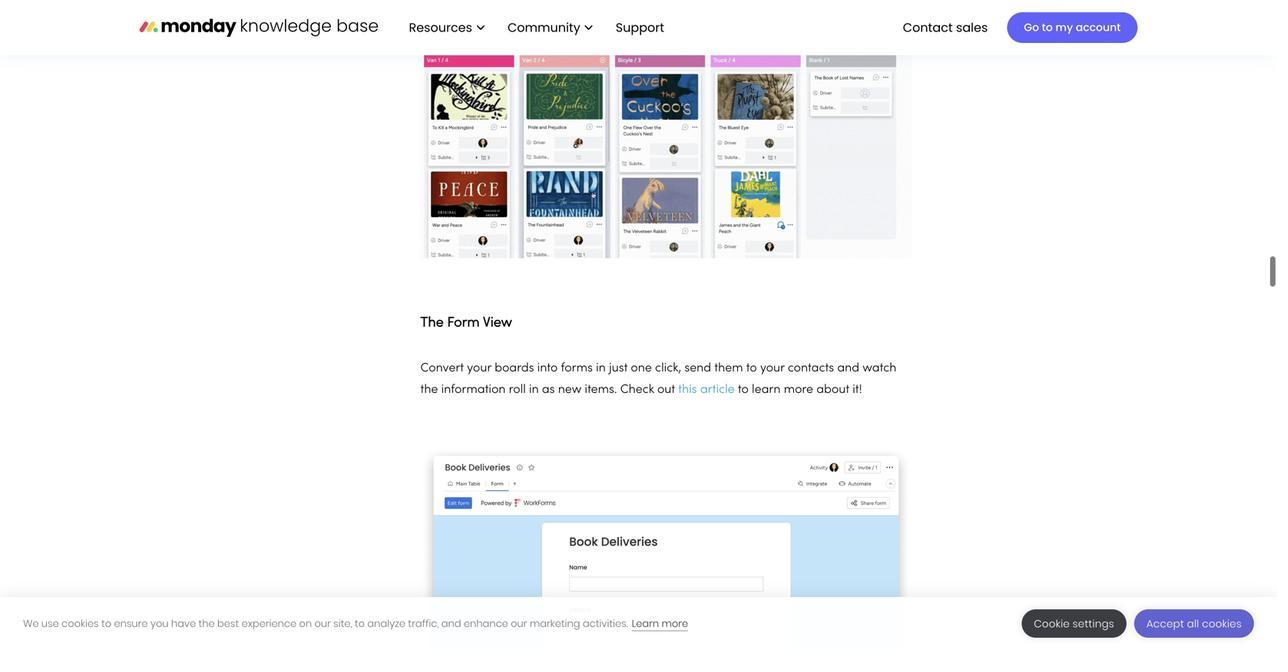 Task type: locate. For each thing, give the bounding box(es) containing it.
dialog
[[0, 598, 1277, 651]]

in left as
[[529, 385, 539, 396]]

on
[[299, 617, 312, 631]]

to right go
[[1042, 20, 1053, 35]]

and
[[837, 363, 860, 375], [441, 617, 461, 631]]

send
[[685, 363, 711, 375]]

1 horizontal spatial more
[[784, 385, 813, 396]]

it!
[[853, 385, 862, 396]]

more down contacts
[[784, 385, 813, 396]]

sales
[[956, 19, 988, 36]]

and right traffic,
[[441, 617, 461, 631]]

our right 'enhance'
[[511, 617, 527, 631]]

we use cookies to ensure you have the best experience on our site, to analyze traffic, and enhance our marketing activities. learn more
[[23, 617, 688, 631]]

more right learn
[[662, 617, 688, 631]]

dialog containing cookie settings
[[0, 598, 1277, 651]]

1 vertical spatial more
[[662, 617, 688, 631]]

have
[[171, 617, 196, 631]]

cookie
[[1034, 617, 1070, 631]]

2 our from the left
[[511, 617, 527, 631]]

cookies for all
[[1202, 617, 1242, 631]]

convert
[[421, 363, 464, 375]]

your
[[467, 363, 492, 375], [760, 363, 785, 375]]

activities.
[[583, 617, 628, 631]]

0 horizontal spatial our
[[315, 617, 331, 631]]

and inside convert your boards into forms in just one click, send them to your contacts and watch the information roll in as new items. check out
[[837, 363, 860, 375]]

use
[[41, 617, 59, 631]]

1 horizontal spatial your
[[760, 363, 785, 375]]

cookies right the 'use' at the bottom left
[[62, 617, 99, 631]]

cookies
[[62, 617, 99, 631], [1202, 617, 1242, 631]]

0 horizontal spatial your
[[467, 363, 492, 375]]

cookies inside button
[[1202, 617, 1242, 631]]

more
[[784, 385, 813, 396], [662, 617, 688, 631]]

this article to learn more about it!
[[678, 385, 862, 396]]

community link
[[500, 14, 600, 41]]

community
[[508, 19, 580, 36]]

and up the it!
[[837, 363, 860, 375]]

to right site,
[[355, 617, 365, 631]]

and inside dialog
[[441, 617, 461, 631]]

site,
[[333, 617, 352, 631]]

accept
[[1147, 617, 1184, 631]]

1 horizontal spatial in
[[596, 363, 606, 375]]

cookies for use
[[62, 617, 99, 631]]

list
[[394, 0, 677, 55]]

in left just
[[596, 363, 606, 375]]

roll
[[509, 385, 526, 396]]

contact
[[903, 19, 953, 36]]

cookies right all
[[1202, 617, 1242, 631]]

forms
[[561, 363, 593, 375]]

1 vertical spatial the
[[199, 617, 215, 631]]

just
[[609, 363, 628, 375]]

learn more link
[[632, 617, 688, 632]]

1 horizontal spatial our
[[511, 617, 527, 631]]

0 vertical spatial the
[[421, 385, 438, 396]]

information
[[441, 385, 506, 396]]

the
[[421, 385, 438, 396], [199, 617, 215, 631]]

learn
[[752, 385, 781, 396]]

our
[[315, 617, 331, 631], [511, 617, 527, 631]]

1 horizontal spatial the
[[421, 385, 438, 396]]

list containing resources
[[394, 0, 677, 55]]

your up the this article to learn more about it!
[[760, 363, 785, 375]]

to left the ensure
[[101, 617, 111, 631]]

in
[[596, 363, 606, 375], [529, 385, 539, 396]]

support link
[[608, 14, 677, 41], [616, 19, 669, 36]]

convert your boards into forms in just one click, send them to your contacts and watch the information roll in as new items. check out
[[421, 363, 897, 396]]

1 cookies from the left
[[62, 617, 99, 631]]

0 horizontal spatial more
[[662, 617, 688, 631]]

contacts
[[788, 363, 834, 375]]

0 horizontal spatial the
[[199, 617, 215, 631]]

new
[[558, 385, 582, 396]]

0 horizontal spatial cookies
[[62, 617, 99, 631]]

the left 'best'
[[199, 617, 215, 631]]

0 horizontal spatial and
[[441, 617, 461, 631]]

account
[[1076, 20, 1121, 35]]

the
[[421, 317, 444, 330]]

0 horizontal spatial in
[[529, 385, 539, 396]]

our right on
[[315, 617, 331, 631]]

contact sales
[[903, 19, 988, 36]]

1 horizontal spatial and
[[837, 363, 860, 375]]

0 vertical spatial and
[[837, 363, 860, 375]]

2 cookies from the left
[[1202, 617, 1242, 631]]

1 horizontal spatial cookies
[[1202, 617, 1242, 631]]

2 your from the left
[[760, 363, 785, 375]]

1 your from the left
[[467, 363, 492, 375]]

to right them
[[746, 363, 757, 375]]

1 vertical spatial and
[[441, 617, 461, 631]]

the down convert
[[421, 385, 438, 396]]

to
[[1042, 20, 1053, 35], [746, 363, 757, 375], [738, 385, 749, 396], [101, 617, 111, 631], [355, 617, 365, 631]]

your up information
[[467, 363, 492, 375]]

them
[[715, 363, 743, 375]]

main element
[[394, 0, 1138, 55]]



Task type: vqa. For each thing, say whether or not it's contained in the screenshot.
The 'Contact' at the top of page
yes



Task type: describe. For each thing, give the bounding box(es) containing it.
to inside main element
[[1042, 20, 1053, 35]]

view
[[483, 317, 512, 330]]

0 vertical spatial more
[[784, 385, 813, 396]]

go to my account link
[[1007, 12, 1138, 43]]

best
[[217, 617, 239, 631]]

traffic,
[[408, 617, 439, 631]]

boards
[[495, 363, 534, 375]]

accept all cookies
[[1147, 617, 1242, 631]]

analyze
[[367, 617, 406, 631]]

monday.com logo image
[[139, 11, 378, 43]]

to inside convert your boards into forms in just one click, send them to your contacts and watch the information roll in as new items. check out
[[746, 363, 757, 375]]

kanban image
[[421, 0, 912, 259]]

we
[[23, 617, 39, 631]]

watch
[[863, 363, 897, 375]]

the inside convert your boards into forms in just one click, send them to your contacts and watch the information roll in as new items. check out
[[421, 385, 438, 396]]

marketing
[[530, 617, 580, 631]]

enhance
[[464, 617, 508, 631]]

the form view
[[421, 317, 512, 330]]

all
[[1187, 617, 1199, 631]]

cookie settings button
[[1022, 610, 1127, 638]]

0 vertical spatial in
[[596, 363, 606, 375]]

article
[[700, 385, 735, 396]]

as
[[542, 385, 555, 396]]

resources
[[409, 19, 472, 36]]

support
[[616, 19, 664, 36]]

to left learn
[[738, 385, 749, 396]]

go
[[1024, 20, 1039, 35]]

into
[[537, 363, 558, 375]]

one
[[631, 363, 652, 375]]

items.
[[585, 385, 617, 396]]

ensure
[[114, 617, 148, 631]]

image image
[[421, 447, 912, 651]]

accept all cookies button
[[1134, 610, 1254, 638]]

go to my account
[[1024, 20, 1121, 35]]

contact sales link
[[895, 14, 996, 41]]

this
[[678, 385, 697, 396]]

1 vertical spatial in
[[529, 385, 539, 396]]

about
[[817, 385, 850, 396]]

1 our from the left
[[315, 617, 331, 631]]

form
[[447, 317, 480, 330]]

you
[[150, 617, 169, 631]]

check
[[620, 385, 654, 396]]

learn
[[632, 617, 659, 631]]

cookie settings
[[1034, 617, 1114, 631]]

this article link
[[678, 385, 735, 396]]

settings
[[1073, 617, 1114, 631]]

click,
[[655, 363, 681, 375]]

resources link
[[401, 14, 492, 41]]

out
[[657, 385, 675, 396]]

my
[[1056, 20, 1073, 35]]

the inside dialog
[[199, 617, 215, 631]]

experience
[[242, 617, 297, 631]]



